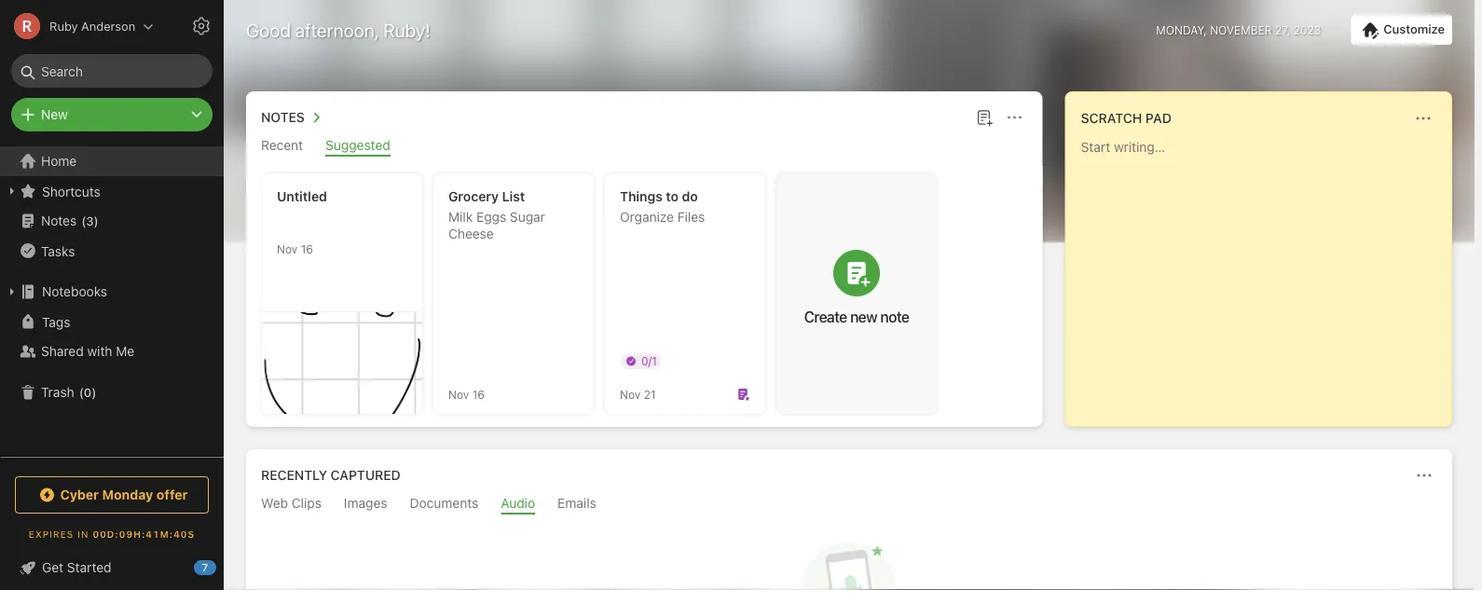 Task type: describe. For each thing, give the bounding box(es) containing it.
started
[[67, 560, 112, 575]]

suggested tab
[[326, 138, 390, 157]]

create new note button
[[777, 173, 937, 414]]

captured
[[331, 468, 401, 483]]

things to do organize files
[[620, 189, 705, 225]]

nov 21
[[620, 388, 656, 401]]

scratch pad button
[[1078, 107, 1172, 130]]

scratch
[[1081, 110, 1142, 126]]

documents
[[410, 496, 479, 511]]

) for notes
[[94, 214, 99, 228]]

cyber monday offer button
[[15, 476, 209, 514]]

Search text field
[[24, 54, 200, 88]]

me
[[116, 344, 135, 359]]

audio
[[501, 496, 535, 511]]

2 horizontal spatial nov
[[620, 388, 641, 401]]

expires in 00d:09h:41m:39s
[[29, 529, 195, 539]]

grocery
[[449, 189, 499, 204]]

customize button
[[1351, 15, 1453, 45]]

tags button
[[0, 307, 223, 337]]

clips
[[292, 496, 322, 511]]

Start writing… text field
[[1081, 139, 1451, 411]]

notes for notes
[[261, 110, 305, 125]]

7
[[202, 562, 208, 574]]

shortcuts
[[42, 183, 101, 199]]

notes button
[[257, 106, 327, 129]]

) for trash
[[92, 385, 96, 399]]

ruby
[[49, 19, 78, 33]]

web
[[261, 496, 288, 511]]

home link
[[0, 146, 224, 176]]

tab list for notes
[[250, 138, 1039, 157]]

00d:09h:41m:39s
[[93, 529, 195, 539]]

settings image
[[190, 15, 213, 37]]

27,
[[1276, 23, 1291, 36]]

list
[[502, 189, 525, 204]]

ruby!
[[384, 19, 430, 41]]

with
[[87, 344, 112, 359]]

recently captured
[[261, 468, 401, 483]]

recent tab
[[261, 138, 303, 157]]

november
[[1210, 23, 1272, 36]]

1 vertical spatial more actions image
[[1414, 464, 1436, 487]]

recently
[[261, 468, 327, 483]]

audio tab panel
[[246, 515, 1453, 590]]

trash
[[41, 385, 74, 400]]

sugar
[[510, 209, 545, 225]]

thumbnail image
[[262, 312, 422, 414]]

notebooks link
[[0, 277, 223, 307]]

0 vertical spatial 16
[[301, 242, 313, 255]]

good
[[246, 19, 291, 41]]

monday
[[102, 487, 153, 503]]

shared with me
[[41, 344, 135, 359]]

eggs
[[477, 209, 506, 225]]

notebooks
[[42, 284, 107, 299]]

tags
[[42, 314, 70, 329]]

0 horizontal spatial nov
[[277, 242, 298, 255]]

home
[[41, 153, 77, 169]]

good afternoon, ruby!
[[246, 19, 430, 41]]

audio tab
[[501, 496, 535, 515]]

customize
[[1384, 22, 1445, 36]]

expand notebooks image
[[5, 284, 20, 299]]

offer
[[156, 487, 188, 503]]

3
[[86, 214, 94, 228]]



Task type: locate. For each thing, give the bounding box(es) containing it.
notes
[[261, 110, 305, 125], [41, 213, 77, 228]]

in
[[78, 529, 89, 539]]

( down shortcuts
[[81, 214, 86, 228]]

None search field
[[24, 54, 200, 88]]

More actions field
[[1002, 104, 1028, 131], [1411, 105, 1437, 131], [1412, 463, 1438, 489]]

2023
[[1294, 23, 1322, 36]]

notes for notes ( 3 )
[[41, 213, 77, 228]]

images
[[344, 496, 387, 511]]

notes inside "button"
[[261, 110, 305, 125]]

new
[[41, 107, 68, 122]]

emails
[[558, 496, 597, 511]]

images tab
[[344, 496, 387, 515]]

1 horizontal spatial notes
[[261, 110, 305, 125]]

tasks button
[[0, 236, 223, 266]]

web clips tab
[[261, 496, 322, 515]]

create new note
[[804, 308, 909, 325]]

expires
[[29, 529, 74, 539]]

(
[[81, 214, 86, 228], [79, 385, 84, 399]]

new
[[850, 308, 877, 325]]

( for notes
[[81, 214, 86, 228]]

create
[[804, 308, 847, 325]]

( inside trash ( 0 )
[[79, 385, 84, 399]]

1 vertical spatial 16
[[472, 388, 485, 401]]

pad
[[1146, 110, 1172, 126]]

tasks
[[41, 243, 75, 259]]

nov
[[277, 242, 298, 255], [449, 388, 469, 401], [620, 388, 641, 401]]

web clips
[[261, 496, 322, 511]]

0 vertical spatial tab list
[[250, 138, 1039, 157]]

new button
[[11, 98, 213, 131]]

cyber
[[60, 487, 99, 503]]

notes up tasks
[[41, 213, 77, 228]]

1 horizontal spatial nov
[[449, 388, 469, 401]]

tree
[[0, 146, 224, 456]]

grocery list milk eggs sugar cheese
[[449, 189, 545, 242]]

shortcuts button
[[0, 176, 223, 206]]

shared
[[41, 344, 84, 359]]

0 vertical spatial notes
[[261, 110, 305, 125]]

tab list for recently captured
[[250, 496, 1449, 515]]

0 vertical spatial )
[[94, 214, 99, 228]]

1 horizontal spatial more actions image
[[1414, 464, 1436, 487]]

Help and Learning task checklist field
[[0, 553, 224, 583]]

1 horizontal spatial nov 16
[[449, 388, 485, 401]]

( right trash
[[79, 385, 84, 399]]

untitled
[[277, 189, 327, 204]]

more actions field for scratch pad
[[1411, 105, 1437, 131]]

organize
[[620, 209, 674, 225]]

21
[[644, 388, 656, 401]]

( for trash
[[79, 385, 84, 399]]

1 vertical spatial nov 16
[[449, 388, 485, 401]]

get
[[42, 560, 63, 575]]

tab list
[[250, 138, 1039, 157], [250, 496, 1449, 515]]

0 horizontal spatial 16
[[301, 242, 313, 255]]

shared with me link
[[0, 337, 223, 366]]

1 horizontal spatial 16
[[472, 388, 485, 401]]

get started
[[42, 560, 112, 575]]

Account field
[[0, 7, 154, 45]]

recently captured button
[[257, 464, 401, 487]]

16
[[301, 242, 313, 255], [472, 388, 485, 401]]

) down shortcuts button on the left top of the page
[[94, 214, 99, 228]]

1 vertical spatial tab list
[[250, 496, 1449, 515]]

milk
[[449, 209, 473, 225]]

do
[[682, 189, 698, 204]]

suggested tab panel
[[246, 157, 1043, 427]]

tab list containing web clips
[[250, 496, 1449, 515]]

note
[[881, 308, 909, 325]]

trash ( 0 )
[[41, 385, 96, 400]]

documents tab
[[410, 496, 479, 515]]

notes ( 3 )
[[41, 213, 99, 228]]

( inside notes ( 3 )
[[81, 214, 86, 228]]

cheese
[[449, 226, 494, 242]]

notes up recent on the top left
[[261, 110, 305, 125]]

click to collapse image
[[217, 556, 231, 578]]

recent
[[261, 138, 303, 153]]

monday, november 27, 2023
[[1157, 23, 1322, 36]]

monday,
[[1157, 23, 1207, 36]]

more actions image
[[1004, 106, 1026, 129], [1414, 464, 1436, 487]]

) inside notes ( 3 )
[[94, 214, 99, 228]]

0 vertical spatial (
[[81, 214, 86, 228]]

1 vertical spatial (
[[79, 385, 84, 399]]

0 horizontal spatial more actions image
[[1004, 106, 1026, 129]]

nov 16
[[277, 242, 313, 255], [449, 388, 485, 401]]

1 vertical spatial )
[[92, 385, 96, 399]]

more actions image
[[1413, 107, 1435, 130]]

2 tab list from the top
[[250, 496, 1449, 515]]

0 horizontal spatial nov 16
[[277, 242, 313, 255]]

files
[[678, 209, 705, 225]]

1 vertical spatial notes
[[41, 213, 77, 228]]

more actions field for recently captured
[[1412, 463, 1438, 489]]

0 vertical spatial more actions image
[[1004, 106, 1026, 129]]

to
[[666, 189, 679, 204]]

0 vertical spatial nov 16
[[277, 242, 313, 255]]

emails tab
[[558, 496, 597, 515]]

afternoon,
[[295, 19, 379, 41]]

0
[[84, 385, 92, 399]]

) right trash
[[92, 385, 96, 399]]

) inside trash ( 0 )
[[92, 385, 96, 399]]

tree containing home
[[0, 146, 224, 456]]

suggested
[[326, 138, 390, 153]]

tab list containing recent
[[250, 138, 1039, 157]]

)
[[94, 214, 99, 228], [92, 385, 96, 399]]

1 tab list from the top
[[250, 138, 1039, 157]]

0/1
[[642, 354, 657, 367]]

scratch pad
[[1081, 110, 1172, 126]]

anderson
[[81, 19, 135, 33]]

0 horizontal spatial notes
[[41, 213, 77, 228]]

things
[[620, 189, 663, 204]]

ruby anderson
[[49, 19, 135, 33]]

cyber monday offer
[[60, 487, 188, 503]]



Task type: vqa. For each thing, say whether or not it's contained in the screenshot.
Background icon
no



